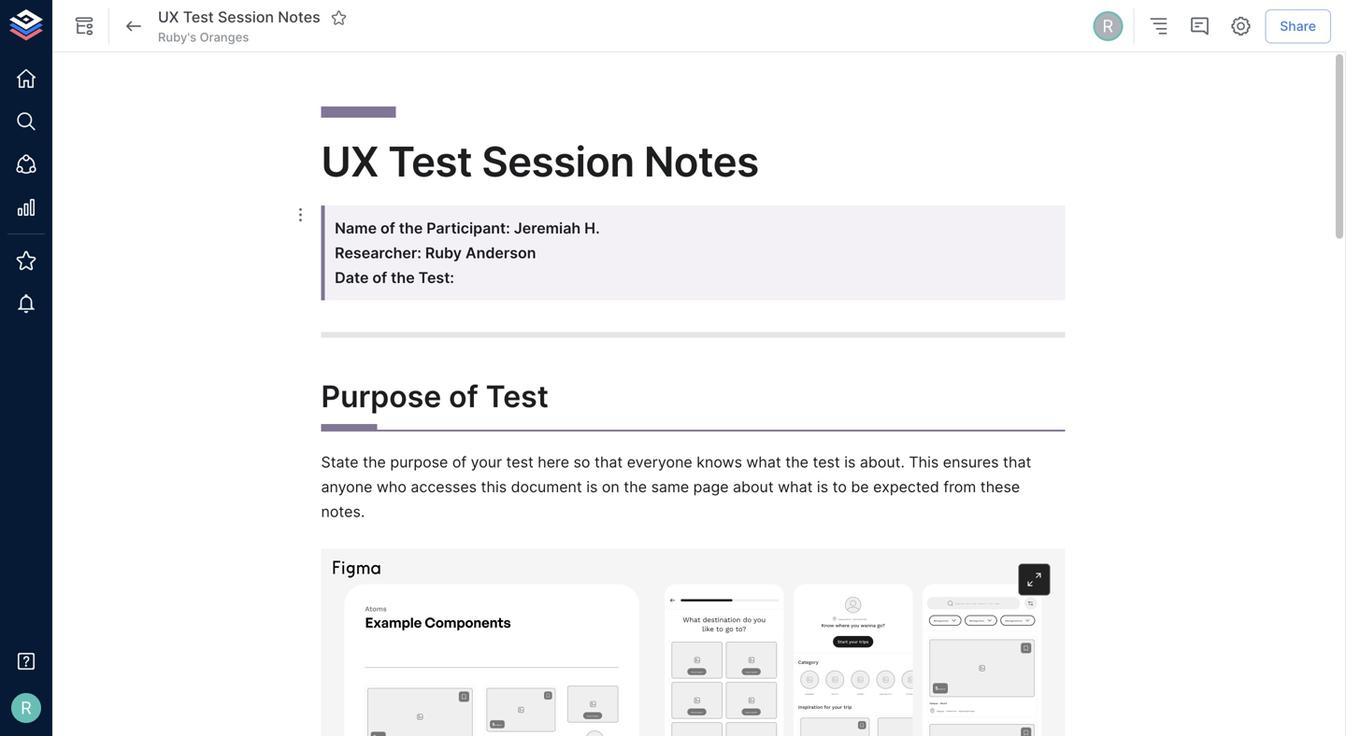 Task type: vqa. For each thing, say whether or not it's contained in the screenshot.
Pin Items For Quick Access For All Members Of This Workspace.
no



Task type: locate. For each thing, give the bounding box(es) containing it.
1 horizontal spatial test
[[813, 453, 840, 472]]

1 vertical spatial ux
[[321, 137, 378, 186]]

r button
[[1090, 8, 1126, 44], [6, 688, 47, 729]]

2 horizontal spatial is
[[844, 453, 856, 472]]

1 test from the left
[[506, 453, 534, 472]]

1 horizontal spatial test
[[388, 137, 472, 186]]

page
[[693, 478, 729, 496]]

ux up name
[[321, 137, 378, 186]]

ruby's oranges link
[[158, 29, 249, 46]]

test up the ruby's oranges
[[183, 8, 214, 26]]

0 horizontal spatial is
[[586, 478, 598, 496]]

of
[[380, 219, 395, 237], [372, 269, 387, 287], [449, 379, 478, 415], [452, 453, 467, 472]]

these
[[980, 478, 1020, 496]]

is up be
[[844, 453, 856, 472]]

session up the oranges
[[218, 8, 274, 26]]

expected
[[873, 478, 939, 496]]

1 horizontal spatial notes
[[644, 137, 759, 186]]

1 horizontal spatial r button
[[1090, 8, 1126, 44]]

0 vertical spatial notes
[[278, 8, 320, 26]]

table of contents image
[[1147, 15, 1170, 37]]

1 vertical spatial session
[[482, 137, 634, 186]]

is left 'on'
[[586, 478, 598, 496]]

of down researcher:
[[372, 269, 387, 287]]

session
[[218, 8, 274, 26], [482, 137, 634, 186]]

2 test from the left
[[813, 453, 840, 472]]

from
[[943, 478, 976, 496]]

is left the to
[[817, 478, 828, 496]]

ruby
[[425, 244, 462, 262]]

share
[[1280, 18, 1316, 34]]

jeremiah
[[514, 219, 581, 237]]

1 horizontal spatial ux test session notes
[[321, 137, 759, 186]]

r
[[1102, 16, 1113, 36], [21, 698, 32, 719]]

test up the to
[[813, 453, 840, 472]]

test up participant:
[[388, 137, 472, 186]]

test:
[[418, 269, 454, 287]]

0 vertical spatial ux
[[158, 8, 179, 26]]

test right your
[[506, 453, 534, 472]]

the up researcher:
[[399, 219, 423, 237]]

what right about
[[778, 478, 813, 496]]

2 that from the left
[[1003, 453, 1031, 472]]

accesses
[[411, 478, 477, 496]]

is
[[844, 453, 856, 472], [586, 478, 598, 496], [817, 478, 828, 496]]

same
[[651, 478, 689, 496]]

0 horizontal spatial that
[[594, 453, 623, 472]]

the up who
[[363, 453, 386, 472]]

0 vertical spatial r button
[[1090, 8, 1126, 44]]

2 vertical spatial test
[[486, 379, 549, 415]]

0 vertical spatial r
[[1102, 16, 1113, 36]]

what up about
[[746, 453, 781, 472]]

1 vertical spatial notes
[[644, 137, 759, 186]]

ux up ruby's
[[158, 8, 179, 26]]

that up the these
[[1003, 453, 1031, 472]]

0 horizontal spatial r
[[21, 698, 32, 719]]

that up 'on'
[[594, 453, 623, 472]]

0 horizontal spatial test
[[506, 453, 534, 472]]

this
[[909, 453, 939, 472]]

that
[[594, 453, 623, 472], [1003, 453, 1031, 472]]

ux
[[158, 8, 179, 26], [321, 137, 378, 186]]

1 horizontal spatial that
[[1003, 453, 1031, 472]]

0 vertical spatial ux test session notes
[[158, 8, 320, 26]]

ux test session notes up the "jeremiah"
[[321, 137, 759, 186]]

the right knows
[[785, 453, 809, 472]]

ux test session notes up the oranges
[[158, 8, 320, 26]]

0 vertical spatial session
[[218, 8, 274, 26]]

session up the "jeremiah"
[[482, 137, 634, 186]]

the
[[399, 219, 423, 237], [391, 269, 415, 287], [363, 453, 386, 472], [785, 453, 809, 472], [624, 478, 647, 496]]

1 horizontal spatial ux
[[321, 137, 378, 186]]

0 horizontal spatial test
[[183, 8, 214, 26]]

name
[[335, 219, 377, 237]]

0 vertical spatial test
[[183, 8, 214, 26]]

who
[[377, 478, 407, 496]]

to
[[832, 478, 847, 496]]

h.
[[584, 219, 600, 237]]

1 vertical spatial test
[[388, 137, 472, 186]]

participant:
[[427, 219, 510, 237]]

test
[[183, 8, 214, 26], [388, 137, 472, 186], [486, 379, 549, 415]]

of up your
[[449, 379, 478, 415]]

ux test session notes
[[158, 8, 320, 26], [321, 137, 759, 186]]

test
[[506, 453, 534, 472], [813, 453, 840, 472]]

test up your
[[486, 379, 549, 415]]

of left your
[[452, 453, 467, 472]]

0 horizontal spatial r button
[[6, 688, 47, 729]]

show wiki image
[[73, 15, 95, 37]]

notes
[[278, 8, 320, 26], [644, 137, 759, 186]]

what
[[746, 453, 781, 472], [778, 478, 813, 496]]

be
[[851, 478, 869, 496]]

go back image
[[122, 15, 145, 37]]



Task type: describe. For each thing, give the bounding box(es) containing it.
ensures
[[943, 453, 999, 472]]

on
[[602, 478, 620, 496]]

settings image
[[1229, 15, 1252, 37]]

anyone
[[321, 478, 372, 496]]

ruby's
[[158, 30, 196, 44]]

researcher:
[[335, 244, 421, 262]]

this
[[481, 478, 507, 496]]

share button
[[1265, 9, 1331, 43]]

of up researcher:
[[380, 219, 395, 237]]

here
[[538, 453, 569, 472]]

favorite image
[[331, 9, 347, 26]]

1 horizontal spatial is
[[817, 478, 828, 496]]

so
[[574, 453, 590, 472]]

oranges
[[200, 30, 249, 44]]

state
[[321, 453, 359, 472]]

1 vertical spatial what
[[778, 478, 813, 496]]

1 vertical spatial r
[[21, 698, 32, 719]]

1 vertical spatial r button
[[6, 688, 47, 729]]

your
[[471, 453, 502, 472]]

1 that from the left
[[594, 453, 623, 472]]

ruby's oranges
[[158, 30, 249, 44]]

0 vertical spatial what
[[746, 453, 781, 472]]

document
[[511, 478, 582, 496]]

about.
[[860, 453, 905, 472]]

0 horizontal spatial ux
[[158, 8, 179, 26]]

purpose
[[390, 453, 448, 472]]

name of the participant: jeremiah h. researcher: ruby anderson date of the test:
[[335, 219, 600, 287]]

knows
[[697, 453, 742, 472]]

the left test: at the left of page
[[391, 269, 415, 287]]

everyone
[[627, 453, 692, 472]]

1 vertical spatial ux test session notes
[[321, 137, 759, 186]]

0 horizontal spatial notes
[[278, 8, 320, 26]]

0 horizontal spatial session
[[218, 8, 274, 26]]

purpose of test
[[321, 379, 549, 415]]

purpose
[[321, 379, 441, 415]]

date
[[335, 269, 369, 287]]

1 horizontal spatial session
[[482, 137, 634, 186]]

of inside the state the purpose of your test here so that everyone knows what the test is about. this ensures that anyone who accesses this document is on the same page about what is to be expected from these notes.
[[452, 453, 467, 472]]

1 horizontal spatial r
[[1102, 16, 1113, 36]]

anderson
[[465, 244, 536, 262]]

2 horizontal spatial test
[[486, 379, 549, 415]]

about
[[733, 478, 774, 496]]

comments image
[[1188, 15, 1211, 37]]

the right 'on'
[[624, 478, 647, 496]]

notes.
[[321, 503, 365, 521]]

0 horizontal spatial ux test session notes
[[158, 8, 320, 26]]

state the purpose of your test here so that everyone knows what the test is about. this ensures that anyone who accesses this document is on the same page about what is to be expected from these notes.
[[321, 453, 1036, 521]]



